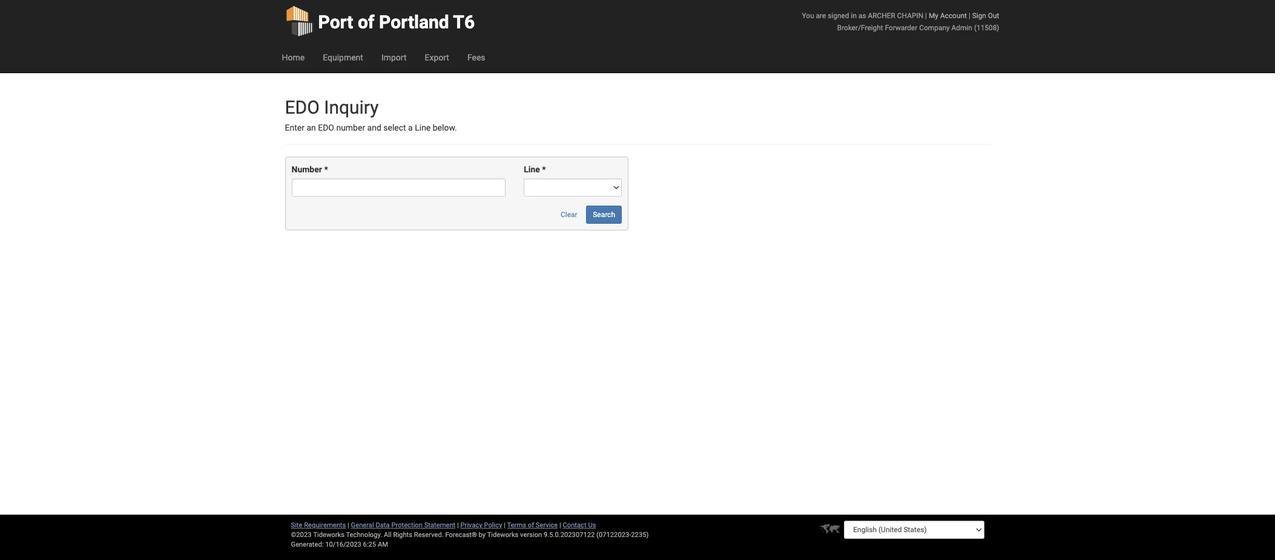 Task type: vqa. For each thing, say whether or not it's contained in the screenshot.
Clear
yes



Task type: locate. For each thing, give the bounding box(es) containing it.
2235)
[[631, 532, 649, 540]]

(11508)
[[975, 24, 1000, 32]]

| left my
[[926, 12, 928, 20]]

of up version
[[528, 522, 534, 530]]

line inside edo inquiry enter an edo number and select a line below.
[[415, 123, 431, 133]]

edo inquiry enter an edo number and select a line below.
[[285, 97, 457, 133]]

privacy
[[461, 522, 483, 530]]

1 horizontal spatial of
[[528, 522, 534, 530]]

privacy policy link
[[461, 522, 503, 530]]

port of portland t6 link
[[285, 0, 475, 42]]

* for line *
[[542, 165, 546, 175]]

site requirements link
[[291, 522, 346, 530]]

| up tideworks
[[504, 522, 506, 530]]

edo right an
[[318, 123, 334, 133]]

of
[[358, 12, 375, 33], [528, 522, 534, 530]]

rights
[[393, 532, 413, 540]]

(07122023-
[[597, 532, 631, 540]]

*
[[324, 165, 328, 175], [542, 165, 546, 175]]

by
[[479, 532, 486, 540]]

line
[[415, 123, 431, 133], [524, 165, 540, 175]]

account
[[941, 12, 967, 20]]

general data protection statement link
[[351, 522, 456, 530]]

fees button
[[459, 42, 495, 73]]

all
[[384, 532, 392, 540]]

forecast®
[[446, 532, 477, 540]]

out
[[989, 12, 1000, 20]]

admin
[[952, 24, 973, 32]]

edo up the 'enter'
[[285, 97, 320, 118]]

0 vertical spatial edo
[[285, 97, 320, 118]]

data
[[376, 522, 390, 530]]

9.5.0.202307122
[[544, 532, 595, 540]]

equipment button
[[314, 42, 373, 73]]

0 vertical spatial of
[[358, 12, 375, 33]]

chapin
[[898, 12, 924, 20]]

0 horizontal spatial line
[[415, 123, 431, 133]]

sign out link
[[973, 12, 1000, 20]]

general
[[351, 522, 374, 530]]

of right 'port'
[[358, 12, 375, 33]]

are
[[816, 12, 827, 20]]

my
[[929, 12, 939, 20]]

|
[[926, 12, 928, 20], [969, 12, 971, 20], [348, 522, 349, 530], [457, 522, 459, 530], [504, 522, 506, 530], [560, 522, 561, 530]]

number *
[[292, 165, 328, 175]]

0 horizontal spatial *
[[324, 165, 328, 175]]

10/16/2023
[[325, 542, 362, 549]]

1 vertical spatial of
[[528, 522, 534, 530]]

import
[[382, 53, 407, 62]]

select
[[384, 123, 406, 133]]

us
[[589, 522, 596, 530]]

tideworks
[[487, 532, 519, 540]]

site
[[291, 522, 303, 530]]

edo
[[285, 97, 320, 118], [318, 123, 334, 133]]

line *
[[524, 165, 546, 175]]

portland
[[379, 12, 449, 33]]

statement
[[424, 522, 456, 530]]

as
[[859, 12, 867, 20]]

1 horizontal spatial line
[[524, 165, 540, 175]]

©2023 tideworks
[[291, 532, 345, 540]]

Number * text field
[[292, 179, 506, 197]]

0 horizontal spatial of
[[358, 12, 375, 33]]

site requirements | general data protection statement | privacy policy | terms of service | contact us ©2023 tideworks technology. all rights reserved. forecast® by tideworks version 9.5.0.202307122 (07122023-2235) generated: 10/16/2023 6:25 am
[[291, 522, 649, 549]]

1 * from the left
[[324, 165, 328, 175]]

1 horizontal spatial *
[[542, 165, 546, 175]]

0 vertical spatial line
[[415, 123, 431, 133]]

number
[[292, 165, 322, 175]]

service
[[536, 522, 558, 530]]

| left general
[[348, 522, 349, 530]]

below.
[[433, 123, 457, 133]]

equipment
[[323, 53, 363, 62]]

export
[[425, 53, 449, 62]]

2 * from the left
[[542, 165, 546, 175]]

and
[[367, 123, 382, 133]]

signed
[[828, 12, 850, 20]]

in
[[851, 12, 857, 20]]

clear
[[561, 211, 578, 220]]



Task type: describe. For each thing, give the bounding box(es) containing it.
6:25
[[363, 542, 376, 549]]

fees
[[468, 53, 486, 62]]

am
[[378, 542, 388, 549]]

terms of service link
[[507, 522, 558, 530]]

1 vertical spatial line
[[524, 165, 540, 175]]

archer
[[868, 12, 896, 20]]

you are signed in as archer chapin | my account | sign out broker/freight forwarder company admin (11508)
[[802, 12, 1000, 32]]

generated:
[[291, 542, 324, 549]]

export button
[[416, 42, 459, 73]]

terms
[[507, 522, 526, 530]]

sign
[[973, 12, 987, 20]]

technology.
[[346, 532, 382, 540]]

home button
[[273, 42, 314, 73]]

inquiry
[[324, 97, 379, 118]]

requirements
[[304, 522, 346, 530]]

| up forecast®
[[457, 522, 459, 530]]

company
[[920, 24, 950, 32]]

reserved.
[[414, 532, 444, 540]]

an
[[307, 123, 316, 133]]

protection
[[392, 522, 423, 530]]

| left sign
[[969, 12, 971, 20]]

of inside "link"
[[358, 12, 375, 33]]

t6
[[453, 12, 475, 33]]

my account link
[[929, 12, 967, 20]]

contact
[[563, 522, 587, 530]]

* for number *
[[324, 165, 328, 175]]

policy
[[484, 522, 503, 530]]

clear button
[[554, 206, 584, 224]]

import button
[[373, 42, 416, 73]]

forwarder
[[885, 24, 918, 32]]

contact us link
[[563, 522, 596, 530]]

| up 9.5.0.202307122
[[560, 522, 561, 530]]

a
[[408, 123, 413, 133]]

port
[[318, 12, 353, 33]]

1 vertical spatial edo
[[318, 123, 334, 133]]

search button
[[587, 206, 622, 224]]

version
[[520, 532, 542, 540]]

home
[[282, 53, 305, 62]]

enter
[[285, 123, 305, 133]]

number
[[336, 123, 365, 133]]

search
[[593, 211, 616, 220]]

you
[[802, 12, 815, 20]]

broker/freight
[[838, 24, 884, 32]]

of inside site requirements | general data protection statement | privacy policy | terms of service | contact us ©2023 tideworks technology. all rights reserved. forecast® by tideworks version 9.5.0.202307122 (07122023-2235) generated: 10/16/2023 6:25 am
[[528, 522, 534, 530]]

port of portland t6
[[318, 12, 475, 33]]



